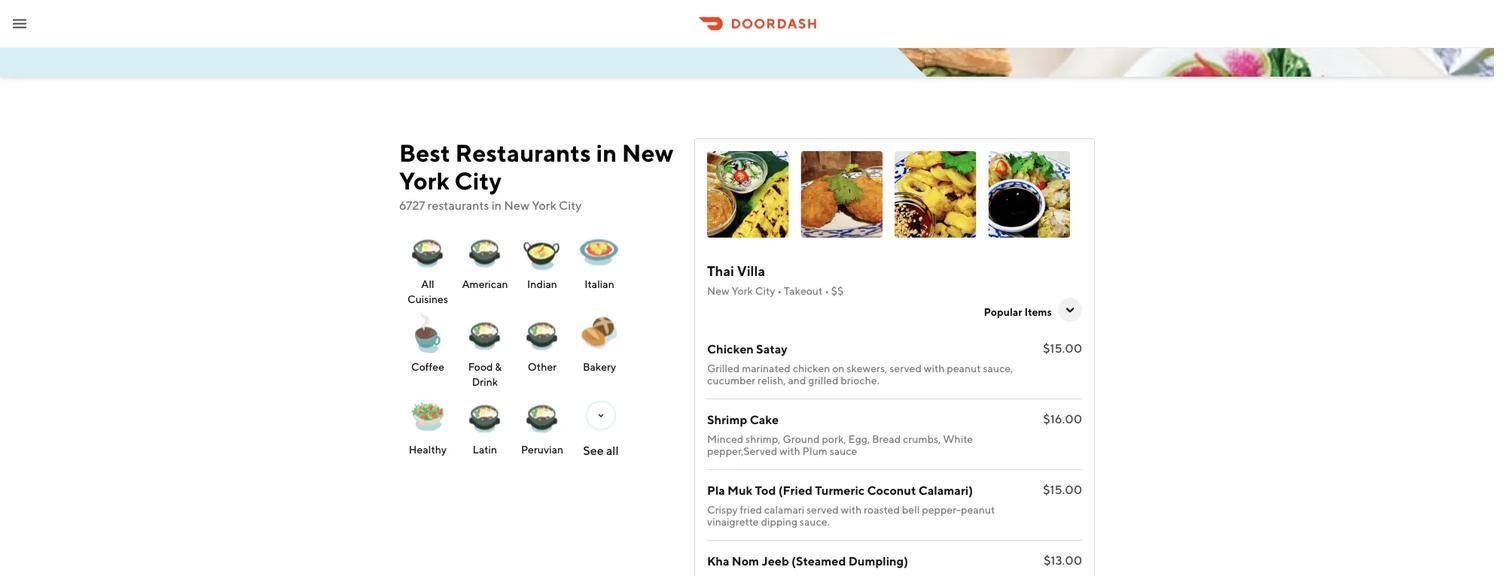 Task type: describe. For each thing, give the bounding box(es) containing it.
kha nom jeeb (steamed dumpling) image
[[988, 152, 1070, 238]]

peruvian
[[521, 444, 563, 456]]

bread
[[872, 434, 901, 446]]

sauce
[[830, 446, 857, 458]]

shrimp cake image
[[801, 152, 883, 238]]

0 vertical spatial york
[[399, 167, 450, 196]]

marinated
[[742, 363, 791, 375]]

new inside thai villa new york city • takeout • $$
[[707, 285, 729, 298]]

bakery link
[[573, 307, 626, 390]]

latin link
[[459, 390, 511, 459]]

bell
[[902, 504, 920, 517]]

york inside thai villa new york city • takeout • $$
[[732, 285, 753, 298]]

tod
[[755, 484, 776, 499]]

served inside pla muk tod (fried turmeric coconut calamari) crispy fried calamari served with roasted bell pepper-peanut vinaigrette dipping sauce.
[[807, 504, 839, 517]]

muk
[[728, 484, 753, 499]]

popular items
[[984, 306, 1052, 319]]

see all
[[583, 444, 619, 458]]

2 • from the left
[[825, 285, 829, 298]]

american
[[462, 278, 508, 291]]

relish,
[[758, 375, 786, 388]]

cake
[[750, 414, 779, 428]]

takeout
[[784, 285, 823, 298]]

best restaurants in new york city 6727 restaurants in new york city
[[399, 139, 674, 213]]

dipping
[[761, 517, 798, 529]]

indian
[[527, 278, 557, 291]]

$$
[[831, 285, 844, 298]]

(fried
[[779, 484, 813, 499]]

grilled
[[808, 375, 839, 388]]

coffee
[[411, 361, 444, 373]]

shrimp
[[707, 414, 747, 428]]

white
[[943, 434, 973, 446]]

all cuisines link
[[401, 224, 454, 307]]

pork,
[[822, 434, 846, 446]]

crispy
[[707, 504, 738, 517]]

grilled
[[707, 363, 740, 375]]

villa
[[737, 263, 765, 280]]

egg,
[[848, 434, 870, 446]]

american link
[[459, 224, 511, 307]]

see all region
[[399, 217, 682, 491]]

city inside thai villa new york city • takeout • $$
[[755, 285, 775, 298]]

other link
[[516, 307, 569, 390]]

calamari
[[764, 504, 804, 517]]

restaurants
[[428, 199, 489, 213]]

0 horizontal spatial in
[[492, 199, 502, 213]]

sauce.
[[800, 517, 830, 529]]

$15.00 for skewers,
[[1043, 342, 1082, 356]]

kha nom jeeb (steamed dumpling)
[[707, 555, 908, 569]]

cuisines
[[407, 293, 448, 306]]

all cuisines
[[407, 278, 448, 306]]

chicken
[[707, 343, 754, 357]]

on
[[832, 363, 845, 375]]

served inside chicken satay grilled marinated chicken on skewers, served with peanut sauce, cucumber relish, and grilled brioche.
[[890, 363, 922, 375]]

$16.00
[[1043, 413, 1082, 427]]

all
[[421, 278, 434, 291]]

shrimp,
[[746, 434, 781, 446]]

1 vertical spatial york
[[532, 199, 556, 213]]

turmeric
[[815, 484, 865, 499]]

chicken satay image
[[707, 152, 789, 238]]

food & drink link
[[459, 307, 511, 390]]

see all button
[[571, 390, 631, 459]]

food
[[468, 361, 493, 373]]

satay
[[756, 343, 787, 357]]

see
[[583, 444, 604, 458]]

with for turmeric
[[841, 504, 862, 517]]



Task type: vqa. For each thing, say whether or not it's contained in the screenshot.
the right Fees
no



Task type: locate. For each thing, give the bounding box(es) containing it.
coconut
[[867, 484, 916, 499]]

ground
[[783, 434, 820, 446]]

skewers,
[[847, 363, 887, 375]]

served
[[890, 363, 922, 375], [807, 504, 839, 517]]

hero image image
[[628, 0, 1494, 77]]

0 vertical spatial in
[[596, 139, 617, 167]]

0 vertical spatial new
[[622, 139, 674, 167]]

vinaigrette
[[707, 517, 759, 529]]

with inside shrimp cake minced shrimp, ground pork, egg, bread crumbs, white pepper,served with plum sauce
[[780, 446, 800, 458]]

1 horizontal spatial with
[[841, 504, 862, 517]]

1 vertical spatial city
[[559, 199, 582, 213]]

2 vertical spatial york
[[732, 285, 753, 298]]

2 vertical spatial new
[[707, 285, 729, 298]]

2 horizontal spatial new
[[707, 285, 729, 298]]

0 horizontal spatial new
[[504, 199, 529, 213]]

pla
[[707, 484, 725, 499]]

1 horizontal spatial city
[[559, 199, 582, 213]]

york down villa
[[732, 285, 753, 298]]

2 horizontal spatial city
[[755, 285, 775, 298]]

0 horizontal spatial served
[[807, 504, 839, 517]]

food & drink
[[468, 361, 502, 388]]

minced
[[707, 434, 744, 446]]

italian
[[585, 278, 614, 291]]

jeeb
[[762, 555, 789, 569]]

with inside pla muk tod (fried turmeric coconut calamari) crispy fried calamari served with roasted bell pepper-peanut vinaigrette dipping sauce.
[[841, 504, 862, 517]]

all
[[606, 444, 619, 458]]

6727
[[399, 199, 425, 213]]

bakery
[[583, 361, 616, 373]]

1 horizontal spatial •
[[825, 285, 829, 298]]

1 vertical spatial peanut
[[961, 504, 995, 517]]

peanut inside chicken satay grilled marinated chicken on skewers, served with peanut sauce, cucumber relish, and grilled brioche.
[[947, 363, 981, 375]]

thai villa new york city • takeout • $$
[[707, 263, 844, 298]]

served down 'turmeric'
[[807, 504, 839, 517]]

chicken
[[793, 363, 830, 375]]

1 horizontal spatial new
[[622, 139, 674, 167]]

$15.00 down $16.00
[[1043, 484, 1082, 498]]

shrimp cake minced shrimp, ground pork, egg, bread crumbs, white pepper,served with plum sauce
[[707, 414, 973, 458]]

• left takeout
[[777, 285, 782, 298]]

peruvian link
[[516, 390, 569, 459]]

served right skewers,
[[890, 363, 922, 375]]

york down restaurants
[[532, 199, 556, 213]]

0 horizontal spatial •
[[777, 285, 782, 298]]

city up indian link
[[559, 199, 582, 213]]

in
[[596, 139, 617, 167], [492, 199, 502, 213]]

pla muk tod (fried turmeric coconut calamari) crispy fried calamari served with roasted bell pepper-peanut vinaigrette dipping sauce.
[[707, 484, 995, 529]]

1 vertical spatial new
[[504, 199, 529, 213]]

with for ground
[[780, 446, 800, 458]]

indian link
[[516, 224, 569, 307]]

peanut down calamari)
[[961, 504, 995, 517]]

0 vertical spatial city
[[455, 167, 502, 196]]

2 vertical spatial city
[[755, 285, 775, 298]]

latin
[[473, 444, 497, 456]]

1 vertical spatial with
[[780, 446, 800, 458]]

0 horizontal spatial with
[[780, 446, 800, 458]]

nom
[[732, 555, 759, 569]]

$15.00 down items
[[1043, 342, 1082, 356]]

1 • from the left
[[777, 285, 782, 298]]

• left '$$'
[[825, 285, 829, 298]]

1 horizontal spatial in
[[596, 139, 617, 167]]

healthy link
[[401, 390, 454, 459]]

restaurants
[[455, 139, 591, 167]]

and
[[788, 375, 806, 388]]

plum
[[802, 446, 828, 458]]

new
[[622, 139, 674, 167], [504, 199, 529, 213], [707, 285, 729, 298]]

crumbs,
[[903, 434, 941, 446]]

2 horizontal spatial with
[[924, 363, 945, 375]]

$15.00 for calamari)
[[1043, 484, 1082, 498]]

items
[[1025, 306, 1052, 319]]

0 vertical spatial peanut
[[947, 363, 981, 375]]

kha
[[707, 555, 729, 569]]

with
[[924, 363, 945, 375], [780, 446, 800, 458], [841, 504, 862, 517]]

pepper-
[[922, 504, 961, 517]]

0 vertical spatial with
[[924, 363, 945, 375]]

fried
[[740, 504, 762, 517]]

1 horizontal spatial york
[[532, 199, 556, 213]]

sauce,
[[983, 363, 1013, 375]]

city
[[455, 167, 502, 196], [559, 199, 582, 213], [755, 285, 775, 298]]

•
[[777, 285, 782, 298], [825, 285, 829, 298]]

with down 'turmeric'
[[841, 504, 862, 517]]

with left the plum
[[780, 446, 800, 458]]

open menu image
[[11, 15, 29, 33]]

0 horizontal spatial york
[[399, 167, 450, 196]]

city down villa
[[755, 285, 775, 298]]

popular
[[984, 306, 1022, 319]]

calamari)
[[919, 484, 973, 499]]

0 vertical spatial served
[[890, 363, 922, 375]]

2 vertical spatial with
[[841, 504, 862, 517]]

1 vertical spatial $15.00
[[1043, 484, 1082, 498]]

dumpling)
[[849, 555, 908, 569]]

&
[[495, 361, 502, 373]]

brioche.
[[841, 375, 880, 388]]

0 horizontal spatial city
[[455, 167, 502, 196]]

with inside chicken satay grilled marinated chicken on skewers, served with peanut sauce, cucumber relish, and grilled brioche.
[[924, 363, 945, 375]]

1 vertical spatial in
[[492, 199, 502, 213]]

italian link
[[573, 224, 626, 307]]

1 $15.00 from the top
[[1043, 342, 1082, 356]]

york
[[399, 167, 450, 196], [532, 199, 556, 213], [732, 285, 753, 298]]

0 vertical spatial $15.00
[[1043, 342, 1082, 356]]

2 horizontal spatial york
[[732, 285, 753, 298]]

pla muk tod (fried turmeric coconut calamari) image
[[895, 152, 976, 238]]

peanut left sauce,
[[947, 363, 981, 375]]

other
[[528, 361, 557, 373]]

york up 6727
[[399, 167, 450, 196]]

2 $15.00 from the top
[[1043, 484, 1082, 498]]

pepper,served
[[707, 446, 777, 458]]

drink
[[472, 376, 498, 388]]

cucumber
[[707, 375, 756, 388]]

peanut
[[947, 363, 981, 375], [961, 504, 995, 517]]

1 vertical spatial served
[[807, 504, 839, 517]]

thai
[[707, 263, 734, 280]]

1 horizontal spatial served
[[890, 363, 922, 375]]

city up restaurants
[[455, 167, 502, 196]]

coffee link
[[401, 307, 454, 390]]

$13.00
[[1044, 554, 1082, 569]]

healthy
[[409, 444, 447, 456]]

(steamed
[[792, 555, 846, 569]]

with left sauce,
[[924, 363, 945, 375]]

best
[[399, 139, 450, 167]]

peanut inside pla muk tod (fried turmeric coconut calamari) crispy fried calamari served with roasted bell pepper-peanut vinaigrette dipping sauce.
[[961, 504, 995, 517]]

roasted
[[864, 504, 900, 517]]

chicken satay grilled marinated chicken on skewers, served with peanut sauce, cucumber relish, and grilled brioche.
[[707, 343, 1013, 388]]



